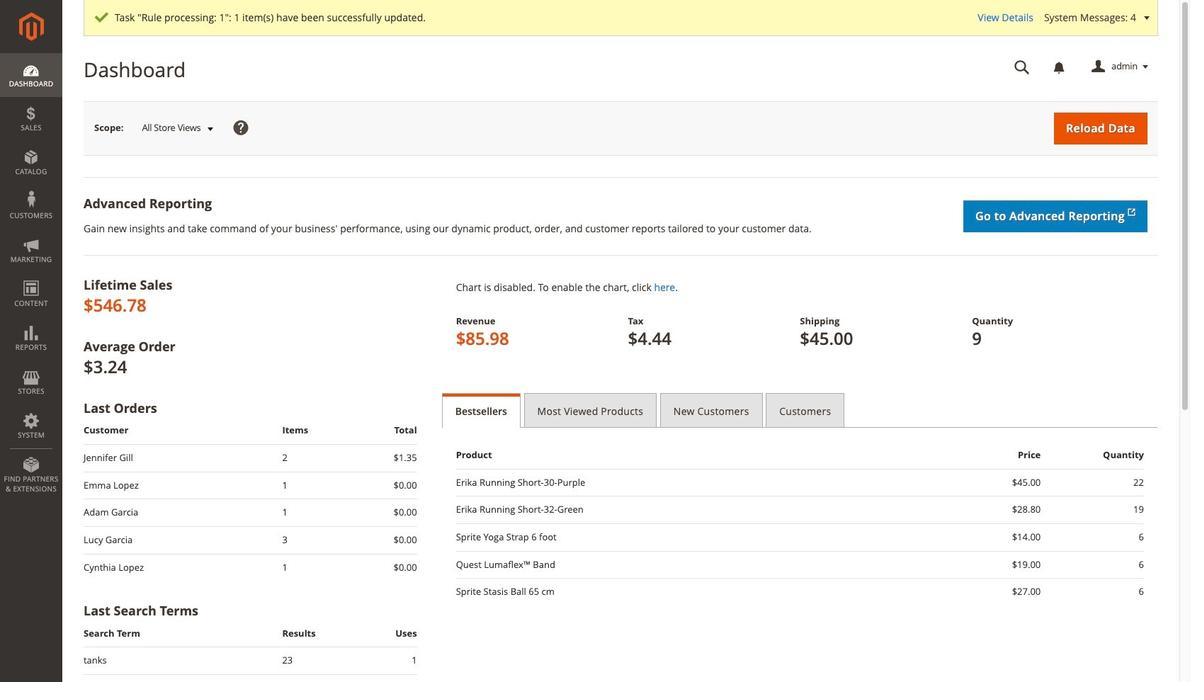 Task type: locate. For each thing, give the bounding box(es) containing it.
tab list
[[442, 393, 1158, 428]]

menu bar
[[0, 53, 62, 501]]

None text field
[[1005, 55, 1040, 79]]



Task type: vqa. For each thing, say whether or not it's contained in the screenshot.
menu bar at the left
yes



Task type: describe. For each thing, give the bounding box(es) containing it.
magento admin panel image
[[19, 12, 44, 41]]



